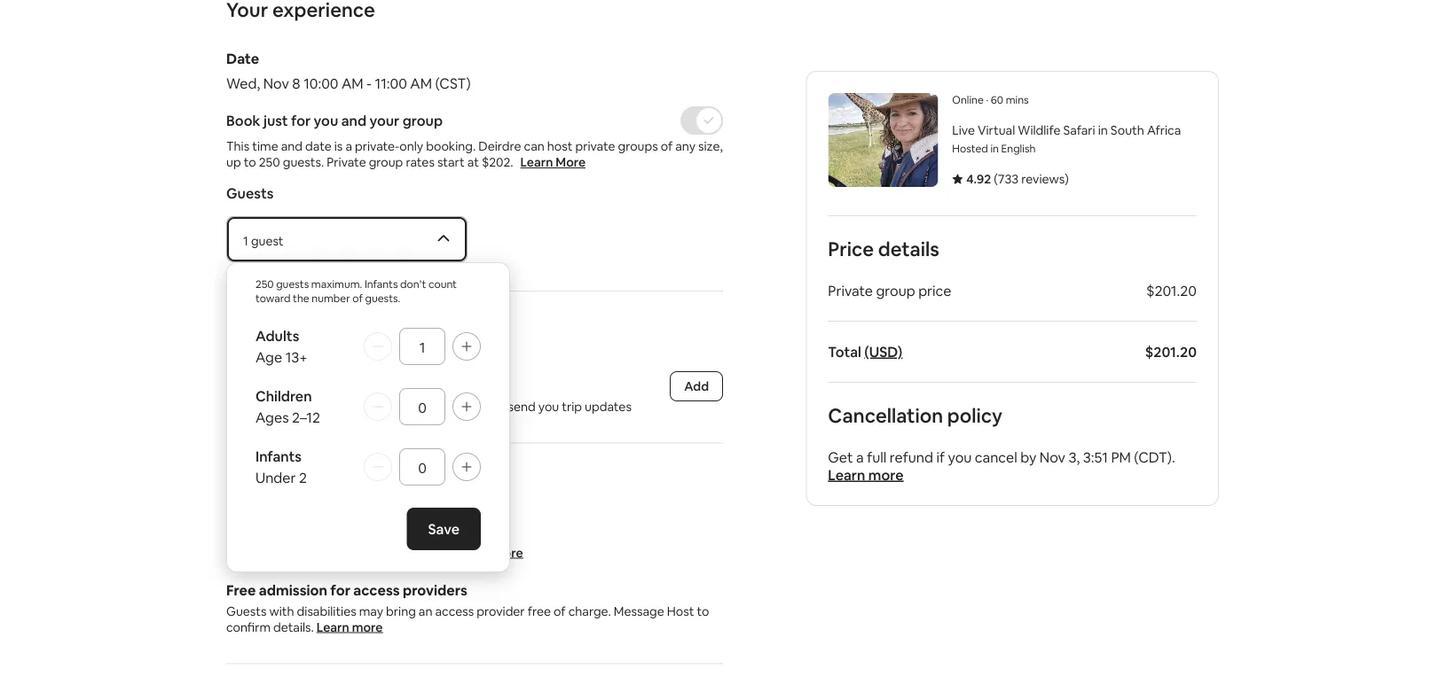 Task type: locate. For each thing, give the bounding box(es) containing it.
you inside get a full refund if you cancel by nov 3, 3:51 pm (cdt). learn more
[[948, 448, 972, 467]]

2 horizontal spatial can
[[524, 138, 544, 154]]

250 inside this time and date is a private-only booking. deirdre can host private groups of any size, up to 250 guests. private group rates start at $202.
[[259, 154, 280, 170]]

under
[[256, 469, 296, 487]]

1 vertical spatial more
[[492, 545, 523, 561]]

1 vertical spatial a
[[856, 448, 864, 467]]

ages
[[355, 545, 382, 561]]

2 vertical spatial 250
[[260, 545, 282, 561]]

1 horizontal spatial add
[[684, 379, 709, 395]]

1 guests from the top
[[226, 184, 274, 202]]

learn down save
[[457, 545, 490, 561]]

group containing adults
[[256, 327, 481, 366]]

groups
[[618, 138, 658, 154]]

0 horizontal spatial guests.
[[283, 154, 324, 170]]

0 horizontal spatial access
[[353, 582, 400, 600]]

guests down up
[[226, 184, 274, 202]]

guests. left is
[[283, 154, 324, 170]]

requirements
[[270, 523, 362, 542]]

policy
[[947, 403, 1002, 429]]

with
[[269, 604, 294, 620]]

1 vertical spatial group
[[369, 154, 403, 170]]

a right is
[[345, 138, 352, 154]]

1 vertical spatial group
[[256, 387, 481, 427]]

and inside phone number add and verify your phone number so airbnb can send you trip updates
[[253, 399, 275, 415]]

nov left 3,
[[1040, 448, 1065, 467]]

$201.20 for private group price
[[1146, 282, 1197, 300]]

can inside phone number add and verify your phone number so airbnb can send you trip updates
[[485, 399, 505, 415]]

2 vertical spatial your
[[312, 399, 338, 415]]

mins
[[1006, 93, 1029, 107]]

group
[[256, 327, 481, 366], [256, 387, 481, 427], [256, 448, 481, 487]]

access down providers
[[435, 604, 474, 620]]

0 vertical spatial and
[[341, 111, 366, 130]]

1 horizontal spatial number
[[380, 399, 424, 415]]

1 vertical spatial for
[[313, 319, 340, 344]]

2 vertical spatial group
[[256, 448, 481, 487]]

3 group from the top
[[256, 448, 481, 487]]

size,
[[698, 138, 723, 154]]

for right "just"
[[291, 111, 311, 130]]

children
[[256, 387, 312, 405]]

1 horizontal spatial private
[[828, 282, 873, 300]]

250 down guest
[[260, 545, 282, 561]]

2 horizontal spatial more
[[868, 466, 904, 484]]

1 vertical spatial guests
[[284, 545, 323, 561]]

2 guests from the top
[[226, 604, 267, 620]]

of inside guests with disabilities may bring an access provider free of charge. message host to confirm details.
[[554, 604, 566, 620]]

number inside phone number add and verify your phone number so airbnb can send you trip updates
[[380, 399, 424, 415]]

private down price
[[828, 282, 873, 300]]

guests. down don't
[[365, 292, 400, 306]]

price details
[[828, 236, 939, 262]]

get
[[828, 448, 853, 467]]

of
[[661, 138, 673, 154], [353, 292, 363, 306], [326, 545, 338, 561], [554, 604, 566, 620]]

you up date at the left top
[[314, 111, 338, 130]]

a inside get a full refund if you cancel by nov 3, 3:51 pm (cdt). learn more
[[856, 448, 864, 467]]

2 vertical spatial you
[[948, 448, 972, 467]]

count
[[428, 278, 457, 291]]

online
[[952, 93, 984, 107]]

0 vertical spatial nov
[[263, 74, 289, 92]]

learn more link for guest requirements
[[457, 545, 523, 561]]

can right ages
[[385, 545, 406, 561]]

0 horizontal spatial trip
[[390, 319, 423, 344]]

date
[[305, 138, 332, 154]]

250 right this
[[259, 154, 280, 170]]

1 vertical spatial access
[[435, 604, 474, 620]]

your up private-
[[369, 111, 400, 130]]

0 vertical spatial for
[[291, 111, 311, 130]]

2 vertical spatial learn more link
[[317, 620, 383, 636]]

0 horizontal spatial learn more link
[[317, 620, 383, 636]]

you right send
[[538, 399, 559, 415]]

1 vertical spatial can
[[485, 399, 505, 415]]

and up is
[[341, 111, 366, 130]]

online · 60 mins
[[952, 93, 1029, 107]]

250 inside guest requirements up to 250 guests of all ages can attend. learn more
[[260, 545, 282, 561]]

(usd) button
[[864, 343, 903, 361]]

for right adults age 13+
[[313, 319, 340, 344]]

0 vertical spatial 250
[[259, 154, 280, 170]]

1 horizontal spatial trip
[[562, 399, 582, 415]]

can left send
[[485, 399, 505, 415]]

2 horizontal spatial learn more link
[[828, 466, 904, 484]]

0 vertical spatial learn more link
[[828, 466, 904, 484]]

in
[[1098, 122, 1108, 138], [990, 142, 999, 156]]

learn left more
[[520, 154, 553, 170]]

can left 'host'
[[524, 138, 544, 154]]

to right the up
[[245, 545, 258, 561]]

know
[[316, 471, 366, 496]]

toward
[[256, 292, 291, 306]]

0 horizontal spatial infants
[[256, 448, 302, 466]]

start
[[437, 154, 465, 170]]

0 horizontal spatial more
[[352, 620, 383, 636]]

1 vertical spatial your
[[344, 319, 386, 344]]

a
[[345, 138, 352, 154], [856, 448, 864, 467]]

1 vertical spatial add
[[226, 399, 250, 415]]

ages
[[256, 409, 289, 427]]

more right the get
[[868, 466, 904, 484]]

nov
[[263, 74, 289, 92], [1040, 448, 1065, 467]]

group up only
[[403, 111, 443, 130]]

0 vertical spatial infants
[[365, 278, 398, 291]]

of left the all
[[326, 545, 338, 561]]

1 vertical spatial guests
[[226, 604, 267, 620]]

group containing children
[[256, 387, 481, 427]]

2 vertical spatial can
[[385, 545, 406, 561]]

in down virtual
[[990, 142, 999, 156]]

0 vertical spatial private
[[327, 154, 366, 170]]

group left price
[[876, 282, 915, 300]]

am left -
[[342, 74, 363, 92]]

number left so
[[380, 399, 424, 415]]

learn more link for free admission for access providers
[[317, 620, 383, 636]]

learn more link down free admission for access providers
[[317, 620, 383, 636]]

0 horizontal spatial in
[[990, 142, 999, 156]]

0 horizontal spatial a
[[345, 138, 352, 154]]

booking.
[[426, 138, 476, 154]]

private
[[575, 138, 615, 154]]

0 horizontal spatial add
[[226, 399, 250, 415]]

private-
[[355, 138, 400, 154]]

1 horizontal spatial more
[[492, 545, 523, 561]]

live virtual wildlife safari in south africa hosted in english
[[952, 122, 1181, 156]]

access
[[353, 582, 400, 600], [435, 604, 474, 620]]

reviews
[[1021, 171, 1065, 187]]

1 horizontal spatial guests.
[[365, 292, 400, 306]]

confirm
[[226, 620, 271, 636]]

0 vertical spatial your
[[369, 111, 400, 130]]

0 horizontal spatial am
[[342, 74, 363, 92]]

group inside this time and date is a private-only booking. deirdre can host private groups of any size, up to 250 guests. private group rates start at $202.
[[369, 154, 403, 170]]

for for just
[[291, 111, 311, 130]]

2 vertical spatial more
[[352, 620, 383, 636]]

1 horizontal spatial you
[[538, 399, 559, 415]]

2 vertical spatial for
[[330, 582, 350, 600]]

guest requirements up to 250 guests of all ages can attend. learn more
[[226, 523, 523, 561]]

more inside guest requirements up to 250 guests of all ages can attend. learn more
[[492, 545, 523, 561]]

your for phone
[[312, 399, 338, 415]]

1 horizontal spatial am
[[410, 74, 432, 92]]

learn more link down save
[[457, 545, 523, 561]]

more
[[868, 466, 904, 484], [492, 545, 523, 561], [352, 620, 383, 636]]

0 vertical spatial number
[[312, 292, 350, 306]]

send
[[508, 399, 536, 415]]

0 vertical spatial guests
[[226, 184, 274, 202]]

1 horizontal spatial access
[[435, 604, 474, 620]]

0 horizontal spatial can
[[385, 545, 406, 561]]

250 up toward on the top left
[[256, 278, 274, 291]]

up
[[226, 154, 241, 170]]

save
[[428, 520, 460, 539]]

your down 250 guests maximum. infants don't count toward the number of guests.
[[344, 319, 386, 344]]

number down maximum.
[[312, 292, 350, 306]]

for up disabilities
[[330, 582, 350, 600]]

of down maximum.
[[353, 292, 363, 306]]

to right up
[[244, 154, 256, 170]]

trip
[[390, 319, 423, 344], [562, 399, 582, 415]]

learn more link
[[828, 466, 904, 484], [457, 545, 523, 561], [317, 620, 383, 636]]

8
[[292, 74, 300, 92]]

more left the bring
[[352, 620, 383, 636]]

access inside guests with disabilities may bring an access provider free of charge. message host to confirm details.
[[435, 604, 474, 620]]

0 vertical spatial you
[[314, 111, 338, 130]]

more inside get a full refund if you cancel by nov 3, 3:51 pm (cdt). learn more
[[868, 466, 904, 484]]

guests inside guests with disabilities may bring an access provider free of charge. message host to confirm details.
[[226, 604, 267, 620]]

group left rates
[[369, 154, 403, 170]]

learn inside guest requirements up to 250 guests of all ages can attend. learn more
[[457, 545, 490, 561]]

add button
[[670, 372, 723, 402]]

1 vertical spatial $201.20
[[1145, 343, 1197, 361]]

None text field
[[410, 460, 435, 477]]

free
[[528, 604, 551, 620]]

1 vertical spatial guests.
[[365, 292, 400, 306]]

and down phone
[[253, 399, 275, 415]]

2 group from the top
[[256, 387, 481, 427]]

learn inside get a full refund if you cancel by nov 3, 3:51 pm (cdt). learn more
[[828, 466, 865, 484]]

just
[[263, 111, 288, 130]]

trip left updates
[[562, 399, 582, 415]]

date
[[226, 49, 259, 67]]

infants inside 250 guests maximum. infants don't count toward the number of guests.
[[365, 278, 398, 291]]

0 horizontal spatial number
[[312, 292, 350, 306]]

nov left 8
[[263, 74, 289, 92]]

south
[[1111, 122, 1144, 138]]

of left 'any'
[[661, 138, 673, 154]]

1 vertical spatial 250
[[256, 278, 274, 291]]

things
[[226, 471, 288, 496]]

1 horizontal spatial learn more link
[[457, 545, 523, 561]]

0 vertical spatial access
[[353, 582, 400, 600]]

africa
[[1147, 122, 1181, 138]]

at
[[467, 154, 479, 170]]

group containing infants
[[256, 448, 481, 487]]

1 horizontal spatial and
[[281, 138, 303, 154]]

1 vertical spatial trip
[[562, 399, 582, 415]]

2 horizontal spatial you
[[948, 448, 972, 467]]

250 guests maximum. infants don't count toward the number of guests.
[[256, 278, 457, 306]]

guests. inside this time and date is a private-only booking. deirdre can host private groups of any size, up to 250 guests. private group rates start at $202.
[[283, 154, 324, 170]]

can inside this time and date is a private-only booking. deirdre can host private groups of any size, up to 250 guests. private group rates start at $202.
[[524, 138, 544, 154]]

date wed, nov 8 10:00 am - 11:00 am (cst)
[[226, 49, 471, 92]]

am
[[342, 74, 363, 92], [410, 74, 432, 92]]

required
[[226, 319, 309, 344]]

1 vertical spatial and
[[281, 138, 303, 154]]

1 vertical spatial nov
[[1040, 448, 1065, 467]]

more up "provider"
[[492, 545, 523, 561]]

guests down requirements
[[284, 545, 323, 561]]

learn left "full"
[[828, 466, 865, 484]]

guests up the
[[276, 278, 309, 291]]

learn more link down the cancellation
[[828, 466, 904, 484]]

your
[[369, 111, 400, 130], [344, 319, 386, 344], [312, 399, 338, 415]]

group
[[403, 111, 443, 130], [369, 154, 403, 170], [876, 282, 915, 300]]

0 vertical spatial trip
[[390, 319, 423, 344]]

guests
[[226, 184, 274, 202], [226, 604, 267, 620]]

(
[[994, 171, 998, 187]]

in right safari
[[1098, 122, 1108, 138]]

60
[[991, 93, 1003, 107]]

add inside phone number add and verify your phone number so airbnb can send you trip updates
[[226, 399, 250, 415]]

None text field
[[410, 339, 435, 357], [410, 399, 435, 417], [410, 339, 435, 357], [410, 399, 435, 417]]

phone
[[340, 399, 377, 415]]

infants left don't
[[365, 278, 398, 291]]

nov inside date wed, nov 8 10:00 am - 11:00 am (cst)
[[263, 74, 289, 92]]

guests down free
[[226, 604, 267, 620]]

infants inside infants under 2
[[256, 448, 302, 466]]

1 horizontal spatial can
[[485, 399, 505, 415]]

any
[[675, 138, 696, 154]]

your right verify
[[312, 399, 338, 415]]

of inside guest requirements up to 250 guests of all ages can attend. learn more
[[326, 545, 338, 561]]

(cdt).
[[1134, 448, 1175, 467]]

0 vertical spatial add
[[684, 379, 709, 395]]

guest
[[251, 233, 284, 249]]

up
[[226, 545, 243, 561]]

$201.20 for total
[[1145, 343, 1197, 361]]

can for number
[[485, 399, 505, 415]]

0 vertical spatial group
[[256, 327, 481, 366]]

0 vertical spatial guests.
[[283, 154, 324, 170]]

guests
[[276, 278, 309, 291], [284, 545, 323, 561]]

time
[[252, 138, 278, 154]]

1 horizontal spatial infants
[[365, 278, 398, 291]]

get a full refund if you cancel by nov 3, 3:51 pm (cdt). learn more
[[828, 448, 1175, 484]]

1 vertical spatial in
[[990, 142, 999, 156]]

you right "if"
[[948, 448, 972, 467]]

infants up under
[[256, 448, 302, 466]]

access up the may
[[353, 582, 400, 600]]

am right 11:00
[[410, 74, 432, 92]]

a left "full"
[[856, 448, 864, 467]]

adults
[[256, 327, 299, 345]]

safari
[[1063, 122, 1095, 138]]

guests. inside 250 guests maximum. infants don't count toward the number of guests.
[[365, 292, 400, 306]]

1 vertical spatial number
[[380, 399, 424, 415]]

2 vertical spatial and
[[253, 399, 275, 415]]

and right the time
[[281, 138, 303, 154]]

1 group from the top
[[256, 327, 481, 366]]

phone
[[226, 377, 268, 395]]

0 horizontal spatial nov
[[263, 74, 289, 92]]

0 vertical spatial a
[[345, 138, 352, 154]]

you
[[314, 111, 338, 130], [538, 399, 559, 415], [948, 448, 972, 467]]

your inside phone number add and verify your phone number so airbnb can send you trip updates
[[312, 399, 338, 415]]

1 horizontal spatial a
[[856, 448, 864, 467]]

1 vertical spatial you
[[538, 399, 559, 415]]

0 vertical spatial can
[[524, 138, 544, 154]]

updates
[[585, 399, 632, 415]]

0 vertical spatial more
[[868, 466, 904, 484]]

trip down don't
[[390, 319, 423, 344]]

to inside guest requirements up to 250 guests of all ages can attend. learn more
[[245, 545, 258, 561]]

an
[[419, 604, 432, 620]]

guests inside 250 guests maximum. infants don't count toward the number of guests.
[[276, 278, 309, 291]]

2 horizontal spatial and
[[341, 111, 366, 130]]

0 vertical spatial $201.20
[[1146, 282, 1197, 300]]

to right host
[[697, 604, 709, 620]]

1 vertical spatial learn more link
[[457, 545, 523, 561]]

for
[[291, 111, 311, 130], [313, 319, 340, 344], [330, 582, 350, 600]]

0 horizontal spatial you
[[314, 111, 338, 130]]

0 vertical spatial guests
[[276, 278, 309, 291]]

of right free
[[554, 604, 566, 620]]

private down "book just for you and your group"
[[327, 154, 366, 170]]

0 horizontal spatial and
[[253, 399, 275, 415]]

required for your trip
[[226, 319, 423, 344]]

learn more
[[520, 154, 586, 170]]

0 vertical spatial in
[[1098, 122, 1108, 138]]

add
[[684, 379, 709, 395], [226, 399, 250, 415]]

if
[[936, 448, 945, 467]]

cancel
[[975, 448, 1017, 467]]

0 horizontal spatial private
[[327, 154, 366, 170]]

1 vertical spatial infants
[[256, 448, 302, 466]]

1 horizontal spatial nov
[[1040, 448, 1065, 467]]



Task type: describe. For each thing, give the bounding box(es) containing it.
free
[[226, 582, 256, 600]]

hosted
[[952, 142, 988, 156]]

of inside this time and date is a private-only booking. deirdre can host private groups of any size, up to 250 guests. private group rates start at $202.
[[661, 138, 673, 154]]

guest
[[226, 523, 267, 542]]

attend.
[[408, 545, 450, 561]]

2
[[299, 469, 307, 487]]

can for time
[[524, 138, 544, 154]]

may
[[359, 604, 383, 620]]

to inside guests with disabilities may bring an access provider free of charge. message host to confirm details.
[[697, 604, 709, 620]]

cancellation
[[828, 403, 943, 429]]

4.92 ( 733 reviews )
[[966, 171, 1069, 187]]

250 inside 250 guests maximum. infants don't count toward the number of guests.
[[256, 278, 274, 291]]

admission
[[259, 582, 327, 600]]

1 guest
[[243, 233, 284, 249]]

nov inside get a full refund if you cancel by nov 3, 3:51 pm (cdt). learn more
[[1040, 448, 1065, 467]]

1 am from the left
[[342, 74, 363, 92]]

airbnb
[[443, 399, 482, 415]]

disabilities
[[297, 604, 356, 620]]

guests with disabilities may bring an access provider free of charge. message host to confirm details.
[[226, 604, 712, 636]]

the
[[293, 292, 309, 306]]

your for group
[[369, 111, 400, 130]]

this time and date is a private-only booking. deirdre can host private groups of any size, up to 250 guests. private group rates start at $202.
[[226, 138, 725, 170]]

guests for guests
[[226, 184, 274, 202]]

1
[[243, 233, 248, 249]]

more
[[556, 154, 586, 170]]

deirdre
[[478, 138, 521, 154]]

guests inside guest requirements up to 250 guests of all ages can attend. learn more
[[284, 545, 323, 561]]

don't
[[400, 278, 426, 291]]

4.92
[[966, 171, 991, 187]]

children ages 2–12
[[256, 387, 320, 427]]

13+
[[285, 348, 308, 366]]

cancellation policy
[[828, 403, 1002, 429]]

2–12
[[292, 409, 320, 427]]

provider
[[477, 604, 525, 620]]

(usd)
[[864, 343, 903, 361]]

this
[[226, 138, 249, 154]]

book
[[226, 111, 260, 130]]

to inside this time and date is a private-only booking. deirdre can host private groups of any size, up to 250 guests. private group rates start at $202.
[[244, 154, 256, 170]]

private inside this time and date is a private-only booking. deirdre can host private groups of any size, up to 250 guests. private group rates start at $202.
[[327, 154, 366, 170]]

2 vertical spatial group
[[876, 282, 915, 300]]

virtual
[[978, 122, 1015, 138]]

1 horizontal spatial in
[[1098, 122, 1108, 138]]

phone number add and verify your phone number so airbnb can send you trip updates
[[226, 377, 632, 415]]

11:00
[[375, 74, 407, 92]]

save button
[[407, 508, 481, 551]]

a inside this time and date is a private-only booking. deirdre can host private groups of any size, up to 250 guests. private group rates start at $202.
[[345, 138, 352, 154]]

3:51
[[1083, 448, 1108, 467]]

details
[[878, 236, 939, 262]]

maximum.
[[311, 278, 362, 291]]

3,
[[1069, 448, 1080, 467]]

rates
[[406, 154, 435, 170]]

733
[[998, 171, 1019, 187]]

learn more link
[[520, 154, 586, 170]]

0 vertical spatial group
[[403, 111, 443, 130]]

and inside this time and date is a private-only booking. deirdre can host private groups of any size, up to 250 guests. private group rates start at $202.
[[281, 138, 303, 154]]

english
[[1001, 142, 1036, 156]]

wed,
[[226, 74, 260, 92]]

number inside 250 guests maximum. infants don't count toward the number of guests.
[[312, 292, 350, 306]]

host
[[667, 604, 694, 620]]

to left know
[[292, 471, 312, 496]]

guests for guests with disabilities may bring an access provider free of charge. message host to confirm details.
[[226, 604, 267, 620]]

trip inside phone number add and verify your phone number so airbnb can send you trip updates
[[562, 399, 582, 415]]

(cst)
[[435, 74, 471, 92]]

1 vertical spatial private
[[828, 282, 873, 300]]

learn down free admission for access providers
[[317, 620, 349, 636]]

providers
[[403, 582, 467, 600]]

so
[[427, 399, 440, 415]]

of inside 250 guests maximum. infants don't count toward the number of guests.
[[353, 292, 363, 306]]

is
[[334, 138, 343, 154]]

charge.
[[568, 604, 611, 620]]

add inside button
[[684, 379, 709, 395]]

things to know
[[226, 471, 366, 496]]

10:00
[[304, 74, 338, 92]]

live
[[952, 122, 975, 138]]

free admission for access providers
[[226, 582, 467, 600]]

refund
[[890, 448, 933, 467]]

number
[[271, 377, 326, 395]]

wildlife
[[1018, 122, 1061, 138]]

host
[[547, 138, 573, 154]]

you inside phone number add and verify your phone number so airbnb can send you trip updates
[[538, 399, 559, 415]]

learn more
[[317, 620, 383, 636]]

verify
[[277, 399, 309, 415]]

price
[[828, 236, 874, 262]]

details.
[[273, 620, 314, 636]]

·
[[986, 93, 989, 107]]

for for admission
[[330, 582, 350, 600]]

all
[[340, 545, 352, 561]]

2 am from the left
[[410, 74, 432, 92]]

can inside guest requirements up to 250 guests of all ages can attend. learn more
[[385, 545, 406, 561]]

infants under 2
[[256, 448, 307, 487]]



Task type: vqa. For each thing, say whether or not it's contained in the screenshot.
bed corresponding to 1 queen bed Mar 1 – 6 $168 $151 night
no



